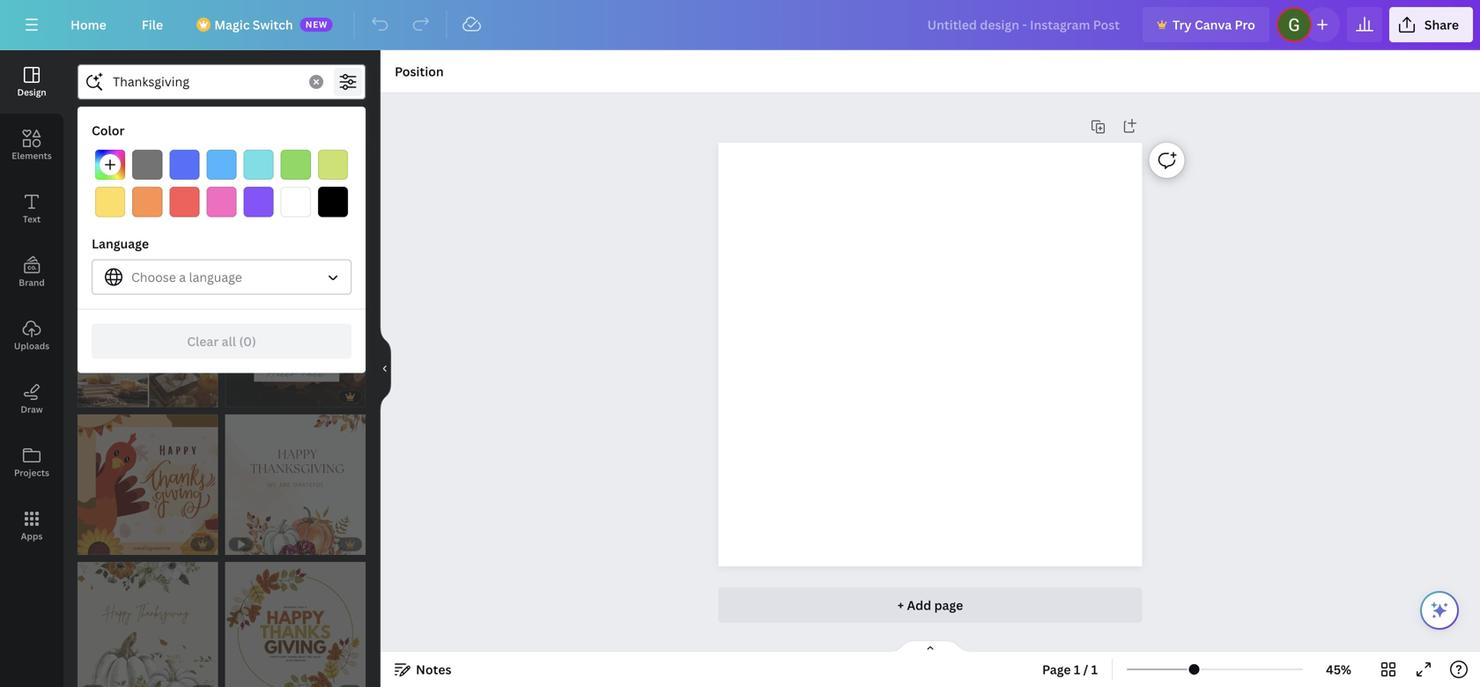 Task type: locate. For each thing, give the bounding box(es) containing it.
1 horizontal spatial 1
[[1092, 662, 1098, 678]]

0 horizontal spatial happy thanksgiving instagram post group
[[78, 562, 218, 688]]

color
[[92, 122, 125, 139]]

#737373 image
[[132, 150, 162, 180], [132, 150, 162, 180]]

projects button
[[0, 431, 63, 495]]

clear
[[187, 333, 219, 350]]

1 1 from the left
[[1074, 662, 1081, 678]]

orange image
[[132, 187, 162, 217]]

home link
[[56, 7, 121, 42]]

brand button
[[0, 241, 63, 304]]

add a new color image
[[95, 150, 125, 180]]

0 vertical spatial happy thanksgiving instagram post group
[[225, 415, 366, 555]]

coral red image
[[169, 187, 200, 217]]

try
[[1173, 16, 1192, 33]]

Purple button
[[244, 187, 274, 217]]

white image
[[281, 187, 311, 217]]

lime image
[[318, 150, 348, 180]]

draw
[[21, 404, 43, 416]]

pink image
[[207, 187, 237, 217]]

0 horizontal spatial 1
[[1074, 662, 1081, 678]]

page 1 / 1
[[1043, 662, 1098, 678]]

light blue image
[[207, 150, 237, 180]]

purple image
[[244, 187, 274, 217]]

projects
[[14, 467, 49, 479]]

grass green image
[[281, 150, 311, 180]]

brown natural hello fall instagram post image
[[225, 267, 366, 408]]

templates button
[[78, 107, 234, 140]]

add a new color image
[[95, 150, 125, 180]]

canva
[[1195, 16, 1232, 33]]

clear all (0)
[[187, 333, 256, 350]]

1 right / at the bottom of page
[[1092, 662, 1098, 678]]

elements
[[12, 150, 52, 162]]

Grass green button
[[281, 150, 311, 180]]

new
[[306, 19, 328, 30]]

pro
[[1235, 16, 1256, 33]]

page
[[1043, 662, 1071, 678]]

text
[[23, 213, 41, 225]]

happy thanksgiving instagram post group
[[225, 415, 366, 555], [78, 562, 218, 688]]

share button
[[1390, 7, 1474, 42]]

1
[[1074, 662, 1081, 678], [1092, 662, 1098, 678]]

choose a language
[[131, 269, 242, 285]]

royal blue image
[[169, 150, 200, 180]]

home
[[71, 16, 106, 33]]

Royal blue button
[[169, 150, 200, 180]]

Language button
[[92, 259, 352, 295]]

color option group
[[92, 146, 352, 221]]

choose
[[131, 269, 176, 285]]

1 vertical spatial happy thanksgiving instagram post group
[[78, 562, 218, 688]]

lime image
[[318, 150, 348, 180]]

1 left / at the bottom of page
[[1074, 662, 1081, 678]]

White button
[[281, 187, 311, 217]]

apps button
[[0, 495, 63, 558]]

show pages image
[[889, 640, 973, 654]]

Orange button
[[132, 187, 162, 217]]

yellow image
[[95, 187, 125, 217], [95, 187, 125, 217]]

clear all (0) button
[[92, 324, 352, 359]]

a
[[179, 269, 186, 285]]

brown natural hello fall instagram post group
[[225, 267, 366, 408]]

design
[[17, 86, 46, 98]]

position button
[[388, 57, 451, 86]]

orange illustrated happy thanksgiving instagram post group
[[225, 562, 366, 688]]

black image
[[318, 187, 348, 217], [318, 187, 348, 217]]

Black button
[[318, 187, 348, 217]]

white and grey modern thanksgiving instagram post image
[[78, 119, 218, 260]]

brand
[[19, 277, 45, 289]]

pink image
[[207, 187, 237, 217]]

canva assistant image
[[1430, 600, 1451, 621]]

brown orange fall collage instagram post image
[[78, 267, 218, 408]]

Yellow button
[[95, 187, 125, 217]]

notes
[[416, 662, 452, 678]]

uploads
[[14, 340, 49, 352]]

1 horizontal spatial happy thanksgiving instagram post group
[[225, 415, 366, 555]]

templates
[[125, 115, 187, 132]]



Task type: vqa. For each thing, say whether or not it's contained in the screenshot.
rightmost the log
no



Task type: describe. For each thing, give the bounding box(es) containing it.
try canva pro
[[1173, 16, 1256, 33]]

main menu bar
[[0, 0, 1481, 50]]

apps
[[21, 531, 43, 543]]

language
[[92, 235, 149, 252]]

coral red image
[[169, 187, 200, 217]]

white image
[[281, 187, 311, 217]]

Design title text field
[[914, 7, 1136, 42]]

Coral red button
[[169, 187, 200, 217]]

elements button
[[0, 114, 63, 177]]

neutral organic shapes illustrated fall giveaway instagram post image
[[225, 119, 366, 260]]

+
[[898, 597, 904, 614]]

2 1 from the left
[[1092, 662, 1098, 678]]

purple image
[[244, 187, 274, 217]]

+ add page
[[898, 597, 964, 614]]

switch
[[253, 16, 293, 33]]

light blue image
[[207, 150, 237, 180]]

45%
[[1327, 662, 1352, 678]]

orange image
[[132, 187, 162, 217]]

+ add page button
[[719, 588, 1143, 623]]

Light blue button
[[207, 150, 237, 180]]

Turquoise blue button
[[244, 150, 274, 180]]

magic
[[214, 16, 250, 33]]

turquoise blue image
[[244, 150, 274, 180]]

Lime button
[[318, 150, 348, 180]]

#737373 button
[[132, 150, 162, 180]]

grass green image
[[281, 150, 311, 180]]

try canva pro button
[[1143, 7, 1270, 42]]

file
[[142, 16, 163, 33]]

(0)
[[239, 333, 256, 350]]

page
[[935, 597, 964, 614]]

language
[[189, 269, 242, 285]]

/
[[1084, 662, 1089, 678]]

draw button
[[0, 368, 63, 431]]

45% button
[[1311, 656, 1368, 684]]

Use 5+ words to describe... search field
[[113, 65, 299, 99]]

orange brown illustrative happy thanksgiving instagram post image
[[78, 415, 218, 555]]

all
[[222, 333, 236, 350]]

position
[[395, 63, 444, 80]]

file button
[[128, 7, 177, 42]]

royal blue image
[[169, 150, 200, 180]]

side panel tab list
[[0, 50, 63, 558]]

magic switch
[[214, 16, 293, 33]]

share
[[1425, 16, 1460, 33]]

text button
[[0, 177, 63, 241]]

design button
[[0, 50, 63, 114]]

orange brown illustrative happy thanksgiving instagram post group
[[78, 415, 218, 555]]

uploads button
[[0, 304, 63, 368]]

notes button
[[388, 656, 459, 684]]

orange illustrated happy thanksgiving instagram post image
[[225, 562, 366, 688]]

Pink button
[[207, 187, 237, 217]]

hide image
[[380, 327, 391, 411]]

add
[[907, 597, 932, 614]]

turquoise blue image
[[244, 150, 274, 180]]



